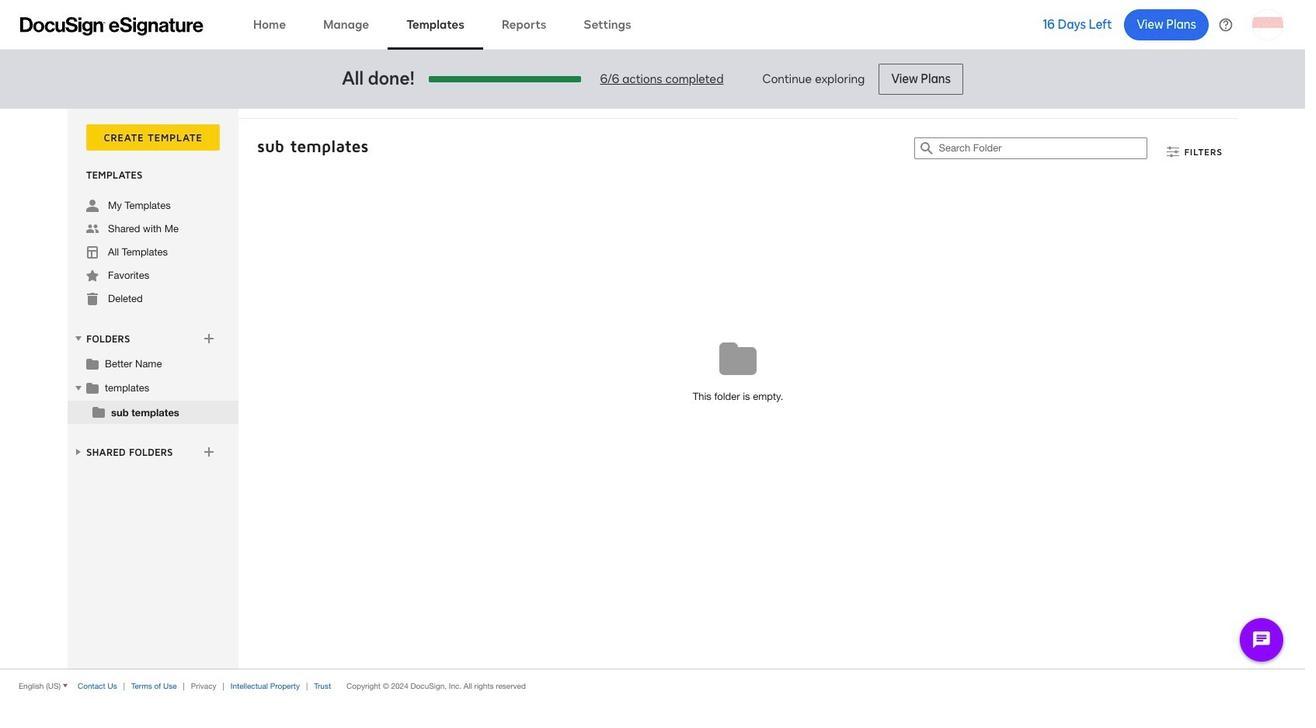 Task type: describe. For each thing, give the bounding box(es) containing it.
secondary navigation region
[[68, 109, 1241, 669]]

star filled image
[[86, 270, 99, 282]]

0 vertical spatial folder image
[[86, 357, 99, 370]]

your uploaded profile image image
[[1252, 9, 1283, 40]]

docusign esignature image
[[20, 17, 204, 35]]

view folders image
[[72, 332, 85, 345]]

templates image
[[86, 246, 99, 259]]

folder image
[[86, 381, 99, 394]]

Search Folder text field
[[939, 138, 1147, 158]]



Task type: vqa. For each thing, say whether or not it's contained in the screenshot.
Search My Templates text box
no



Task type: locate. For each thing, give the bounding box(es) containing it.
view shared folders image
[[72, 446, 85, 458]]

folder image
[[86, 357, 99, 370], [92, 405, 105, 418]]

folder image down folder image
[[92, 405, 105, 418]]

folder image up folder image
[[86, 357, 99, 370]]

shared image
[[86, 223, 99, 235]]

more info region
[[0, 669, 1305, 702]]

1 vertical spatial folder image
[[92, 405, 105, 418]]

trash image
[[86, 293, 99, 305]]

user image
[[86, 200, 99, 212]]



